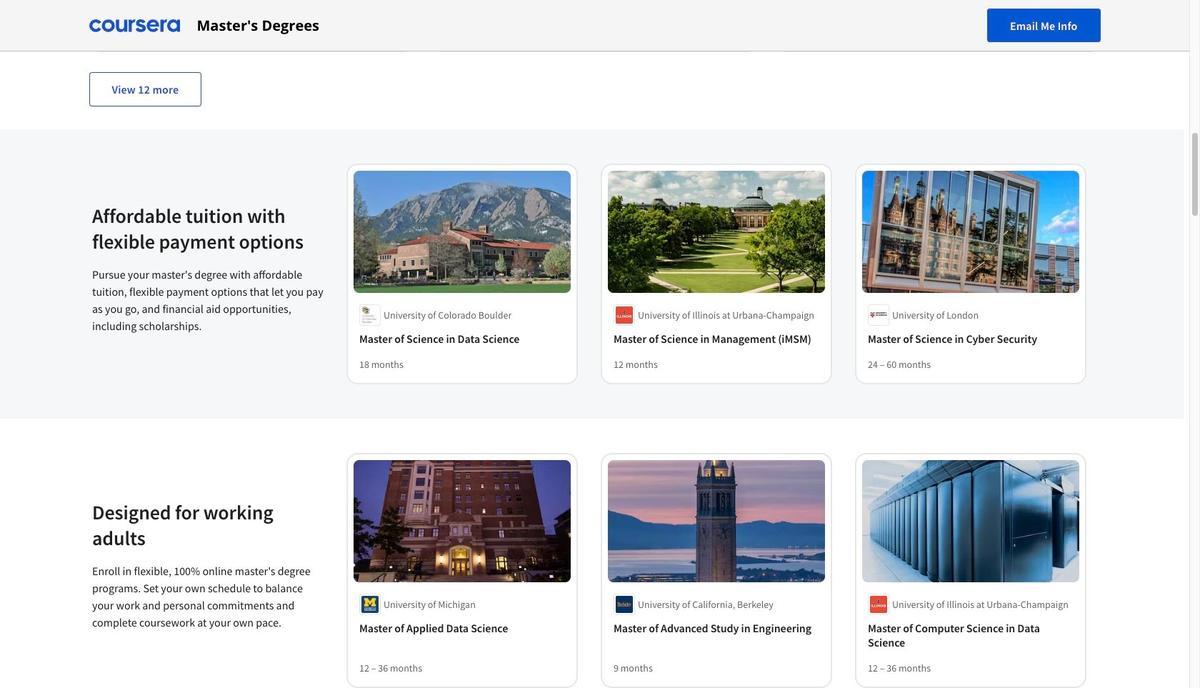 Task type: vqa. For each thing, say whether or not it's contained in the screenshot.
Search Box
no



Task type: locate. For each thing, give the bounding box(es) containing it.
coursera image
[[89, 14, 180, 37]]



